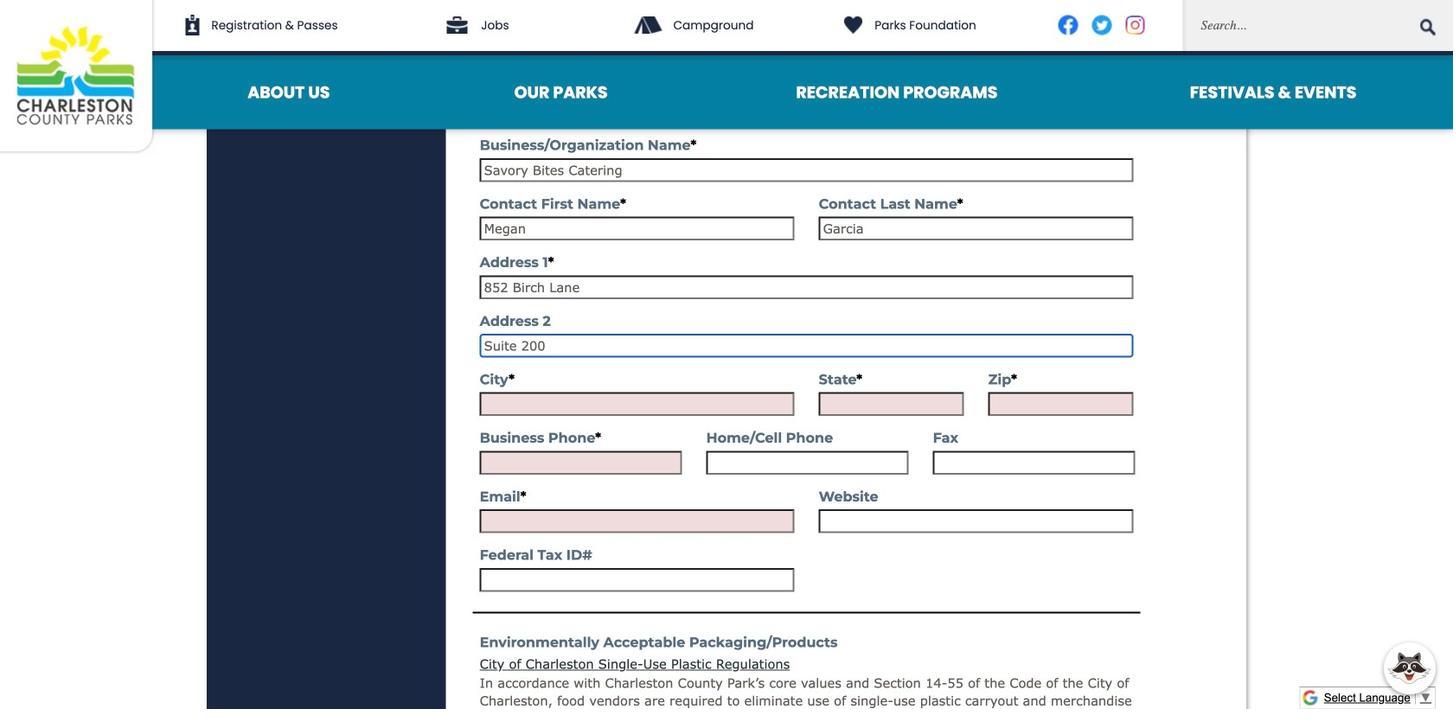 Task type: describe. For each thing, give the bounding box(es) containing it.
search image
[[1421, 19, 1436, 36]]

3 menu item from the left
[[700, 55, 1094, 129]]

home page image
[[0, 0, 156, 155]]



Task type: locate. For each thing, give the bounding box(es) containing it.
1 menu item from the left
[[156, 55, 422, 129]]

menu item
[[156, 55, 422, 129], [422, 55, 700, 129], [700, 55, 1094, 129], [1094, 55, 1454, 129]]

None text field
[[480, 158, 1134, 182], [480, 217, 795, 241], [480, 275, 1134, 299], [480, 334, 1134, 358], [480, 393, 795, 416], [819, 393, 964, 416], [989, 393, 1134, 416], [933, 451, 1136, 475], [480, 510, 795, 533], [480, 568, 795, 592], [480, 158, 1134, 182], [480, 217, 795, 241], [480, 275, 1134, 299], [480, 334, 1134, 358], [480, 393, 795, 416], [819, 393, 964, 416], [989, 393, 1134, 416], [933, 451, 1136, 475], [480, 510, 795, 533], [480, 568, 795, 592]]

menu
[[156, 55, 1454, 129]]

Search... text field
[[1183, 0, 1454, 51]]

None text field
[[819, 217, 1134, 241], [480, 451, 682, 475], [707, 451, 909, 475], [819, 510, 1134, 533], [819, 217, 1134, 241], [480, 451, 682, 475], [707, 451, 909, 475], [819, 510, 1134, 533]]

2 menu item from the left
[[422, 55, 700, 129]]

4 menu item from the left
[[1094, 55, 1454, 129]]



